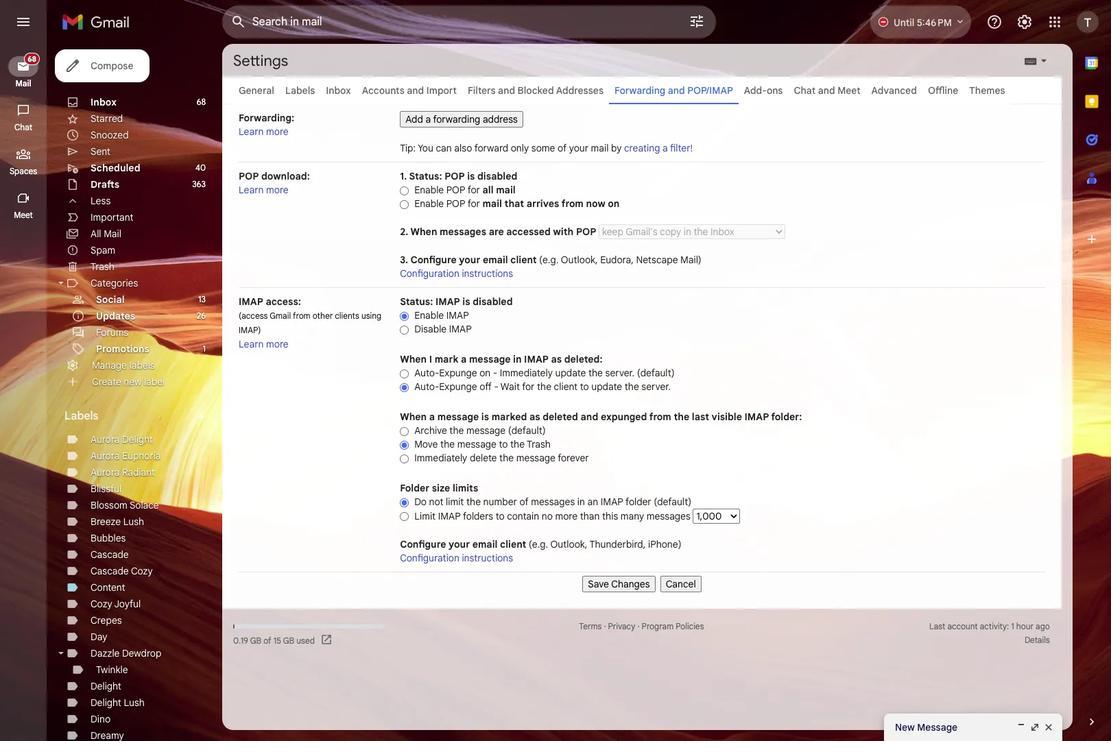 Task type: describe. For each thing, give the bounding box(es) containing it.
pop right with
[[576, 226, 596, 238]]

close image
[[1044, 722, 1055, 733]]

for for all mail
[[468, 184, 480, 196]]

1 vertical spatial mail
[[496, 184, 516, 196]]

cascade for cascade link
[[91, 549, 129, 561]]

1 horizontal spatial inbox
[[326, 84, 351, 97]]

expunge for off
[[439, 381, 477, 393]]

than
[[580, 510, 600, 523]]

imap left folder:
[[745, 411, 769, 423]]

Search in mail search field
[[222, 5, 716, 38]]

wait
[[501, 381, 520, 393]]

imap up 'auto-expunge on - immediately update the server. (default)'
[[524, 353, 549, 366]]

0 vertical spatial to
[[580, 381, 589, 393]]

by
[[611, 142, 622, 154]]

of inside footer
[[264, 636, 271, 646]]

accessed
[[507, 226, 551, 238]]

create new label link
[[92, 376, 165, 388]]

eudora,
[[600, 254, 634, 266]]

pop out image
[[1030, 722, 1041, 733]]

0 horizontal spatial as
[[530, 411, 540, 423]]

more inside "pop download: learn more"
[[266, 184, 289, 196]]

more right no
[[555, 510, 578, 523]]

forwarding:
[[239, 112, 294, 124]]

compose
[[91, 60, 133, 72]]

dewdrop
[[122, 648, 162, 660]]

1 vertical spatial (default)
[[508, 425, 546, 437]]

1 horizontal spatial from
[[562, 198, 584, 210]]

Move the message to the Trash radio
[[400, 440, 409, 451]]

0 horizontal spatial messages
[[440, 226, 487, 238]]

2.
[[400, 226, 409, 238]]

for for mail that arrives from now on
[[468, 198, 480, 210]]

cascade cozy link
[[91, 565, 153, 578]]

content
[[91, 582, 125, 594]]

breeze lush link
[[91, 516, 144, 528]]

1 horizontal spatial inbox link
[[326, 84, 351, 97]]

0 vertical spatial as
[[551, 353, 562, 366]]

delight for delight link
[[91, 681, 121, 693]]

Auto-Expunge on - Immediately update the server. (default) radio
[[400, 369, 409, 379]]

0 horizontal spatial inbox link
[[91, 96, 117, 108]]

joyful
[[114, 598, 141, 611]]

social link
[[96, 294, 125, 306]]

limit
[[446, 496, 464, 508]]

limits
[[453, 482, 478, 495]]

breeze
[[91, 516, 121, 528]]

the up the immediately delete the message forever
[[510, 438, 525, 451]]

import
[[427, 84, 457, 97]]

- for immediately
[[493, 367, 498, 379]]

1 vertical spatial server.
[[642, 381, 671, 393]]

settings
[[233, 51, 288, 70]]

0 vertical spatial update
[[555, 367, 586, 379]]

email inside 3. configure your email client (e.g. outlook, eudora, netscape mail) configuration instructions
[[483, 254, 508, 266]]

the down deleted:
[[589, 367, 603, 379]]

blocked
[[518, 84, 554, 97]]

0 vertical spatial delight
[[122, 434, 153, 446]]

Disable IMAP radio
[[400, 325, 409, 335]]

enable pop for mail that arrives from now on
[[415, 198, 620, 210]]

details link
[[1025, 635, 1050, 646]]

instructions inside 3. configure your email client (e.g. outlook, eudora, netscape mail) configuration instructions
[[462, 268, 513, 280]]

labels
[[129, 360, 155, 372]]

1 vertical spatial disabled
[[473, 296, 513, 308]]

solace
[[130, 500, 159, 512]]

that
[[505, 198, 524, 210]]

imap down enable imap
[[449, 323, 472, 336]]

1 horizontal spatial immediately
[[500, 367, 553, 379]]

1 horizontal spatial update
[[592, 381, 622, 393]]

pop/imap
[[688, 84, 733, 97]]

- for wait
[[494, 381, 499, 393]]

limit
[[415, 510, 436, 523]]

compose button
[[55, 49, 150, 82]]

when for i
[[400, 353, 427, 366]]

sent
[[91, 145, 110, 158]]

1 · from the left
[[604, 622, 606, 632]]

settings image
[[1017, 14, 1033, 30]]

imap up this
[[601, 496, 624, 508]]

2 horizontal spatial a
[[663, 142, 668, 154]]

imap down limit
[[438, 510, 461, 523]]

message left forever
[[516, 452, 556, 465]]

all mail
[[91, 228, 121, 240]]

learn more link for learn
[[239, 184, 289, 196]]

thunderbird,
[[590, 539, 646, 551]]

archive
[[415, 425, 447, 437]]

1 vertical spatial status:
[[400, 296, 433, 308]]

1 vertical spatial on
[[480, 367, 491, 379]]

configuration inside 3. configure your email client (e.g. outlook, eudora, netscape mail) configuration instructions
[[400, 268, 460, 280]]

1 horizontal spatial on
[[608, 198, 620, 210]]

0 vertical spatial status:
[[409, 170, 442, 183]]

save changes
[[588, 578, 650, 591]]

program policies link
[[642, 622, 704, 632]]

lush for delight lush
[[124, 697, 145, 709]]

delete
[[470, 452, 497, 465]]

68 link
[[8, 53, 40, 77]]

dino
[[91, 714, 111, 726]]

Immediately delete the message forever radio
[[400, 454, 409, 464]]

2 · from the left
[[638, 622, 640, 632]]

aurora for aurora delight
[[91, 434, 120, 446]]

configuration instructions link for your
[[400, 552, 513, 565]]

more inside the forwarding: learn more
[[266, 126, 289, 138]]

1 vertical spatial trash
[[527, 438, 551, 451]]

less button
[[55, 193, 214, 209]]

offline link
[[928, 84, 959, 97]]

last
[[692, 411, 709, 423]]

and for chat
[[818, 84, 835, 97]]

add-ons
[[744, 84, 783, 97]]

Do not limit the number of messages in an IMAP folder (default) radio
[[400, 498, 409, 508]]

0 vertical spatial server.
[[606, 367, 635, 379]]

2 vertical spatial a
[[429, 411, 435, 423]]

pop inside "pop download: learn more"
[[239, 170, 259, 183]]

0 vertical spatial disabled
[[478, 170, 518, 183]]

select input tool image
[[1040, 55, 1048, 66]]

i
[[429, 353, 432, 366]]

snoozed
[[91, 129, 129, 141]]

ago
[[1036, 622, 1050, 632]]

categories link
[[91, 277, 138, 290]]

is for pop
[[467, 170, 475, 183]]

clients
[[335, 311, 359, 321]]

Enable IMAP radio
[[400, 311, 409, 322]]

(e.g. inside configure your email client (e.g. outlook, thunderbird, iphone) configuration instructions
[[529, 539, 548, 551]]

aurora for aurora radiant
[[91, 467, 120, 479]]

you
[[418, 142, 434, 154]]

to for trash
[[499, 438, 508, 451]]

accounts
[[362, 84, 405, 97]]

create
[[92, 376, 121, 388]]

advanced
[[872, 84, 917, 97]]

day
[[91, 631, 107, 644]]

2 vertical spatial for
[[522, 381, 535, 393]]

do
[[415, 496, 427, 508]]

updates link
[[96, 310, 135, 322]]

pop up enable pop for all mail
[[445, 170, 465, 183]]

(access
[[239, 311, 268, 321]]

forever
[[558, 452, 589, 465]]

0 vertical spatial mail
[[591, 142, 609, 154]]

breeze lush
[[91, 516, 144, 528]]

1 vertical spatial messages
[[531, 496, 575, 508]]

0 horizontal spatial in
[[513, 353, 522, 366]]

2 horizontal spatial from
[[650, 411, 672, 423]]

cascade cozy
[[91, 565, 153, 578]]

the up folders
[[467, 496, 481, 508]]

aurora delight
[[91, 434, 153, 446]]

1 vertical spatial client
[[554, 381, 578, 393]]

3. configure your email client (e.g. outlook, eudora, netscape mail) configuration instructions
[[400, 254, 702, 280]]

2 horizontal spatial messages
[[647, 510, 691, 523]]

message up off
[[469, 353, 511, 366]]

navigation containing save changes
[[239, 573, 1046, 593]]

new
[[895, 722, 915, 734]]

40
[[196, 163, 206, 173]]

the right 'archive'
[[450, 425, 464, 437]]

learn more link for more
[[239, 126, 289, 138]]

Auto-Expunge off - Wait for the client to update the server. radio
[[400, 383, 409, 393]]

also
[[454, 142, 472, 154]]

archive the message (default)
[[415, 425, 546, 437]]

visible
[[712, 411, 742, 423]]

move the message to the trash
[[415, 438, 551, 451]]

all
[[483, 184, 494, 196]]

dino link
[[91, 714, 111, 726]]

program
[[642, 622, 674, 632]]

aurora delight link
[[91, 434, 153, 446]]

0 vertical spatial 1
[[203, 344, 206, 354]]

imap down status: imap is disabled
[[446, 309, 469, 322]]

navigation containing mail
[[0, 44, 48, 742]]

new message
[[895, 722, 958, 734]]

off
[[480, 381, 492, 393]]

important
[[91, 211, 133, 224]]

aurora for aurora euphoria
[[91, 450, 120, 462]]

0 vertical spatial meet
[[838, 84, 861, 97]]

configure inside configure your email client (e.g. outlook, thunderbird, iphone) configuration instructions
[[400, 539, 446, 551]]

Limit IMAP folders to contain no more than this many messages radio
[[400, 512, 409, 522]]

outlook, inside 3. configure your email client (e.g. outlook, eudora, netscape mail) configuration instructions
[[561, 254, 598, 266]]

enable imap
[[415, 309, 469, 322]]

gmail
[[270, 311, 291, 321]]

manage labels create new label
[[92, 360, 165, 388]]

mail inside heading
[[15, 78, 31, 89]]

configuration instructions link for configure
[[400, 268, 513, 280]]

main menu image
[[15, 14, 32, 30]]

lush for breeze lush
[[123, 516, 144, 528]]

and for filters
[[498, 84, 515, 97]]

3 learn more link from the top
[[239, 338, 289, 351]]

2 horizontal spatial of
[[558, 142, 567, 154]]

categories
[[91, 277, 138, 290]]

2 gb from the left
[[283, 636, 295, 646]]

number
[[483, 496, 517, 508]]

only
[[511, 142, 529, 154]]

the right delete
[[500, 452, 514, 465]]

filters and blocked addresses link
[[468, 84, 604, 97]]

0.19 gb of 15 gb used
[[233, 636, 315, 646]]

arrives
[[527, 198, 560, 210]]

blossom solace
[[91, 500, 159, 512]]

1.
[[400, 170, 407, 183]]

manage
[[92, 360, 127, 372]]

some
[[532, 142, 555, 154]]

0 vertical spatial your
[[569, 142, 589, 154]]

labels heading
[[64, 410, 195, 423]]

1 horizontal spatial in
[[578, 496, 585, 508]]

cascade for cascade cozy
[[91, 565, 129, 578]]

important link
[[91, 211, 133, 224]]

auto-expunge off - wait for the client to update the server.
[[415, 381, 671, 393]]



Task type: vqa. For each thing, say whether or not it's contained in the screenshot.


Task type: locate. For each thing, give the bounding box(es) containing it.
gb right 0.19
[[250, 636, 262, 646]]

1 horizontal spatial 1
[[1012, 622, 1015, 632]]

netscape
[[636, 254, 678, 266]]

1 vertical spatial is
[[463, 296, 470, 308]]

a right mark
[[461, 353, 467, 366]]

mark
[[435, 353, 459, 366]]

gmail image
[[62, 8, 137, 36]]

1 vertical spatial when
[[400, 353, 427, 366]]

2 vertical spatial mail
[[483, 198, 502, 210]]

delight
[[122, 434, 153, 446], [91, 681, 121, 693], [91, 697, 121, 709]]

tip: you can also forward only some of your mail by creating a filter!
[[400, 142, 693, 154]]

drafts link
[[91, 178, 119, 191]]

to down number
[[496, 510, 505, 523]]

1 horizontal spatial navigation
[[239, 573, 1046, 593]]

configuration instructions link down folders
[[400, 552, 513, 565]]

68 left general link in the left top of the page
[[197, 97, 206, 107]]

status: right 1.
[[409, 170, 442, 183]]

3 learn from the top
[[239, 338, 264, 351]]

more inside imap access: (access gmail from other clients using imap) learn more
[[266, 338, 289, 351]]

configuration down 3.
[[400, 268, 460, 280]]

configuration inside configure your email client (e.g. outlook, thunderbird, iphone) configuration instructions
[[400, 552, 460, 565]]

learn more link
[[239, 126, 289, 138], [239, 184, 289, 196], [239, 338, 289, 351]]

and right ons
[[818, 84, 835, 97]]

forwarding: learn more
[[239, 112, 294, 138]]

0 horizontal spatial server.
[[606, 367, 635, 379]]

your inside 3. configure your email client (e.g. outlook, eudora, netscape mail) configuration instructions
[[459, 254, 481, 266]]

0 vertical spatial email
[[483, 254, 508, 266]]

bubbles link
[[91, 532, 126, 545]]

twinkle link
[[96, 664, 128, 677]]

0 vertical spatial trash
[[91, 261, 114, 273]]

of left the 15
[[264, 636, 271, 646]]

limit imap folders to contain no more than this many messages
[[415, 510, 691, 523]]

in
[[513, 353, 522, 366], [578, 496, 585, 508]]

and for forwarding
[[668, 84, 685, 97]]

minimize image
[[1016, 722, 1027, 733]]

instructions inside configure your email client (e.g. outlook, thunderbird, iphone) configuration instructions
[[462, 552, 513, 565]]

and left pop/imap
[[668, 84, 685, 97]]

0 horizontal spatial update
[[555, 367, 586, 379]]

0 horizontal spatial 1
[[203, 344, 206, 354]]

chat right ons
[[794, 84, 816, 97]]

2 vertical spatial client
[[500, 539, 526, 551]]

themes link
[[970, 84, 1006, 97]]

folders
[[463, 510, 493, 523]]

mail up 'that'
[[496, 184, 516, 196]]

contain
[[507, 510, 539, 523]]

mail down all
[[483, 198, 502, 210]]

1 horizontal spatial trash
[[527, 438, 551, 451]]

pop left download:
[[239, 170, 259, 183]]

0 vertical spatial (default)
[[637, 367, 675, 379]]

0 horizontal spatial chat
[[14, 122, 32, 132]]

when up auto-expunge on - immediately update the server. (default) option
[[400, 353, 427, 366]]

as right marked
[[530, 411, 540, 423]]

and right deleted
[[581, 411, 599, 423]]

all mail link
[[91, 228, 121, 240]]

general
[[239, 84, 274, 97]]

2 vertical spatial delight
[[91, 697, 121, 709]]

1 horizontal spatial 68
[[197, 97, 206, 107]]

1 horizontal spatial gb
[[283, 636, 295, 646]]

Archive the message (default) radio
[[400, 427, 409, 437]]

aurora radiant link
[[91, 467, 155, 479]]

folder
[[400, 482, 430, 495]]

status:
[[409, 170, 442, 183], [400, 296, 433, 308]]

advanced search options image
[[683, 8, 711, 35]]

1 horizontal spatial ·
[[638, 622, 640, 632]]

1 vertical spatial (e.g.
[[529, 539, 548, 551]]

0 vertical spatial when
[[411, 226, 437, 238]]

configure down limit
[[400, 539, 446, 551]]

chat inside heading
[[14, 122, 32, 132]]

from inside imap access: (access gmail from other clients using imap) learn more
[[293, 311, 311, 321]]

in left an
[[578, 496, 585, 508]]

1 vertical spatial immediately
[[415, 452, 467, 465]]

labels link
[[285, 84, 315, 97]]

client inside 3. configure your email client (e.g. outlook, eudora, netscape mail) configuration instructions
[[511, 254, 537, 266]]

aurora up blissful
[[91, 467, 120, 479]]

2 vertical spatial from
[[650, 411, 672, 423]]

labels up forwarding:
[[285, 84, 315, 97]]

aurora euphoria link
[[91, 450, 161, 462]]

email inside configure your email client (e.g. outlook, thunderbird, iphone) configuration instructions
[[473, 539, 498, 551]]

0 horizontal spatial cozy
[[91, 598, 112, 611]]

learn inside "pop download: learn more"
[[239, 184, 264, 196]]

0 vertical spatial is
[[467, 170, 475, 183]]

1 vertical spatial labels
[[64, 410, 99, 423]]

0 horizontal spatial mail
[[15, 78, 31, 89]]

learn inside imap access: (access gmail from other clients using imap) learn more
[[239, 338, 264, 351]]

to up the immediately delete the message forever
[[499, 438, 508, 451]]

email down folders
[[473, 539, 498, 551]]

email down are
[[483, 254, 508, 266]]

mail left by at right
[[591, 142, 609, 154]]

when a message is marked as deleted and expunged from the last visible imap folder:
[[400, 411, 802, 423]]

None radio
[[400, 186, 409, 196]]

(default) right 'folder'
[[654, 496, 692, 508]]

status: up enable imap radio
[[400, 296, 433, 308]]

delight up the euphoria
[[122, 434, 153, 446]]

more down download:
[[266, 184, 289, 196]]

instructions
[[462, 268, 513, 280], [462, 552, 513, 565]]

1 vertical spatial to
[[499, 438, 508, 451]]

2 vertical spatial to
[[496, 510, 505, 523]]

0 vertical spatial (e.g.
[[539, 254, 559, 266]]

labels for labels link
[[285, 84, 315, 97]]

messages up limit imap folders to contain no more than this many messages
[[531, 496, 575, 508]]

1 enable from the top
[[415, 184, 444, 196]]

crepes
[[91, 615, 122, 627]]

the up expunged
[[625, 381, 639, 393]]

the left last
[[674, 411, 690, 423]]

enable
[[415, 184, 444, 196], [415, 198, 444, 210], [415, 309, 444, 322]]

spaces heading
[[0, 166, 47, 177]]

of right some
[[558, 142, 567, 154]]

cascade down cascade link
[[91, 565, 129, 578]]

forwarding and pop/imap
[[615, 84, 733, 97]]

aurora radiant
[[91, 467, 155, 479]]

sent link
[[91, 145, 110, 158]]

1 configuration from the top
[[400, 268, 460, 280]]

inbox link right labels link
[[326, 84, 351, 97]]

3 aurora from the top
[[91, 467, 120, 479]]

(default) up expunged
[[637, 367, 675, 379]]

0 horizontal spatial from
[[293, 311, 311, 321]]

2 vertical spatial of
[[264, 636, 271, 646]]

1 down 26 at the top left
[[203, 344, 206, 354]]

radiant
[[122, 467, 155, 479]]

imap access: (access gmail from other clients using imap) learn more
[[239, 296, 381, 351]]

expunge for on
[[439, 367, 477, 379]]

dazzle dewdrop
[[91, 648, 162, 660]]

from right expunged
[[650, 411, 672, 423]]

terms link
[[579, 622, 602, 632]]

disabled up all
[[478, 170, 518, 183]]

and right "filters"
[[498, 84, 515, 97]]

starred
[[91, 113, 123, 125]]

expunge
[[439, 367, 477, 379], [439, 381, 477, 393]]

1 vertical spatial from
[[293, 311, 311, 321]]

instructions down folders
[[462, 552, 513, 565]]

1 horizontal spatial chat
[[794, 84, 816, 97]]

imap inside imap access: (access gmail from other clients using imap) learn more
[[239, 296, 263, 308]]

tab list
[[1073, 44, 1112, 692]]

2 vertical spatial learn more link
[[239, 338, 289, 351]]

when for a
[[400, 411, 427, 423]]

as up 'auto-expunge on - immediately update the server. (default)'
[[551, 353, 562, 366]]

enable for enable pop for all mail
[[415, 184, 444, 196]]

pop down 1. status: pop is disabled
[[446, 184, 465, 196]]

your down folders
[[449, 539, 470, 551]]

· right privacy
[[638, 622, 640, 632]]

0 vertical spatial chat
[[794, 84, 816, 97]]

1 vertical spatial learn more link
[[239, 184, 289, 196]]

promotions link
[[96, 343, 150, 355]]

2 enable from the top
[[415, 198, 444, 210]]

pop down enable pop for all mail
[[446, 198, 465, 210]]

0 vertical spatial cozy
[[131, 565, 153, 578]]

is for message
[[482, 411, 489, 423]]

follow link to manage storage image
[[320, 634, 334, 648]]

message down archive the message (default) at bottom left
[[457, 438, 497, 451]]

-
[[493, 367, 498, 379], [494, 381, 499, 393]]

0 horizontal spatial ·
[[604, 622, 606, 632]]

1 vertical spatial in
[[578, 496, 585, 508]]

0 vertical spatial mail
[[15, 78, 31, 89]]

footer containing terms
[[222, 620, 1062, 648]]

spaces
[[10, 166, 37, 176]]

2 vertical spatial (default)
[[654, 496, 692, 508]]

themes
[[970, 84, 1006, 97]]

update
[[555, 367, 586, 379], [592, 381, 622, 393]]

disable
[[415, 323, 447, 336]]

1 vertical spatial enable
[[415, 198, 444, 210]]

tip:
[[400, 142, 416, 154]]

1 horizontal spatial as
[[551, 353, 562, 366]]

0 horizontal spatial on
[[480, 367, 491, 379]]

1 vertical spatial a
[[461, 353, 467, 366]]

0 vertical spatial client
[[511, 254, 537, 266]]

1 auto- from the top
[[415, 367, 439, 379]]

message up archive the message (default) at bottom left
[[438, 411, 479, 423]]

your inside configure your email client (e.g. outlook, thunderbird, iphone) configuration instructions
[[449, 539, 470, 551]]

other
[[313, 311, 333, 321]]

learn more link down download:
[[239, 184, 289, 196]]

client inside configure your email client (e.g. outlook, thunderbird, iphone) configuration instructions
[[500, 539, 526, 551]]

disabled up when i mark a message in imap as deleted:
[[473, 296, 513, 308]]

expunge down mark
[[439, 367, 477, 379]]

your down 2. when messages are accessed with pop
[[459, 254, 481, 266]]

all
[[91, 228, 101, 240]]

1 vertical spatial auto-
[[415, 381, 439, 393]]

auto- down i
[[415, 367, 439, 379]]

(e.g. inside 3. configure your email client (e.g. outlook, eudora, netscape mail) configuration instructions
[[539, 254, 559, 266]]

content link
[[91, 582, 125, 594]]

0 vertical spatial -
[[493, 367, 498, 379]]

cozy up joyful
[[131, 565, 153, 578]]

imap up enable imap
[[436, 296, 460, 308]]

labels for labels heading
[[64, 410, 99, 423]]

gb right the 15
[[283, 636, 295, 646]]

labels down create
[[64, 410, 99, 423]]

1 vertical spatial aurora
[[91, 450, 120, 462]]

1 cascade from the top
[[91, 549, 129, 561]]

for down enable pop for all mail
[[468, 198, 480, 210]]

client down 'auto-expunge on - immediately update the server. (default)'
[[554, 381, 578, 393]]

1 vertical spatial mail
[[104, 228, 121, 240]]

more
[[266, 126, 289, 138], [266, 184, 289, 196], [266, 338, 289, 351], [555, 510, 578, 523]]

1 vertical spatial cozy
[[91, 598, 112, 611]]

0 vertical spatial aurora
[[91, 434, 120, 446]]

the right 'move'
[[441, 438, 455, 451]]

can
[[436, 142, 452, 154]]

0 vertical spatial outlook,
[[561, 254, 598, 266]]

enable for enable imap
[[415, 309, 444, 322]]

1 horizontal spatial mail
[[104, 228, 121, 240]]

auto-
[[415, 367, 439, 379], [415, 381, 439, 393]]

1 vertical spatial expunge
[[439, 381, 477, 393]]

2 expunge from the top
[[439, 381, 477, 393]]

move
[[415, 438, 438, 451]]

0 horizontal spatial immediately
[[415, 452, 467, 465]]

inbox right labels link
[[326, 84, 351, 97]]

1 vertical spatial delight
[[91, 681, 121, 693]]

delight down 'twinkle' link
[[91, 681, 121, 693]]

chat
[[794, 84, 816, 97], [14, 122, 32, 132]]

promotions
[[96, 343, 150, 355]]

2 vertical spatial messages
[[647, 510, 691, 523]]

0 horizontal spatial 68
[[28, 54, 36, 64]]

1 vertical spatial email
[[473, 539, 498, 551]]

to for no
[[496, 510, 505, 523]]

1 instructions from the top
[[462, 268, 513, 280]]

message for (default)
[[467, 425, 506, 437]]

in up wait at the bottom of page
[[513, 353, 522, 366]]

1. status: pop is disabled
[[400, 170, 518, 183]]

1 horizontal spatial server.
[[642, 381, 671, 393]]

disable imap
[[415, 323, 472, 336]]

2 learn from the top
[[239, 184, 264, 196]]

enable for enable pop for mail that arrives from now on
[[415, 198, 444, 210]]

0 vertical spatial 68
[[28, 54, 36, 64]]

2 vertical spatial learn
[[239, 338, 264, 351]]

outlook, down limit imap folders to contain no more than this many messages
[[551, 539, 588, 551]]

68 up mail heading
[[28, 54, 36, 64]]

terms · privacy · program policies
[[579, 622, 704, 632]]

1 inside last account activity: 1 hour ago details
[[1012, 622, 1015, 632]]

0 horizontal spatial inbox
[[91, 96, 117, 108]]

2 vertical spatial aurora
[[91, 467, 120, 479]]

0 vertical spatial expunge
[[439, 367, 477, 379]]

aurora up aurora euphoria
[[91, 434, 120, 446]]

2 vertical spatial when
[[400, 411, 427, 423]]

add-ons link
[[744, 84, 783, 97]]

messages left are
[[440, 226, 487, 238]]

message for is
[[438, 411, 479, 423]]

client down accessed
[[511, 254, 537, 266]]

learn more link down "imap)"
[[239, 338, 289, 351]]

None button
[[400, 111, 523, 128]]

meet inside 'heading'
[[14, 210, 33, 220]]

0 vertical spatial lush
[[123, 516, 144, 528]]

of up contain at the bottom of the page
[[520, 496, 529, 508]]

general link
[[239, 84, 274, 97]]

2 configuration from the top
[[400, 552, 460, 565]]

the down 'auto-expunge on - immediately update the server. (default)'
[[537, 381, 552, 393]]

on up off
[[480, 367, 491, 379]]

chat for chat and meet
[[794, 84, 816, 97]]

spam
[[91, 244, 115, 257]]

1 learn from the top
[[239, 126, 264, 138]]

1 configuration instructions link from the top
[[400, 268, 513, 280]]

immediately
[[500, 367, 553, 379], [415, 452, 467, 465]]

2 aurora from the top
[[91, 450, 120, 462]]

auto- for auto-expunge on - immediately update the server. (default)
[[415, 367, 439, 379]]

drafts
[[91, 178, 119, 191]]

2 auto- from the top
[[415, 381, 439, 393]]

0 horizontal spatial navigation
[[0, 44, 48, 742]]

message for to
[[457, 438, 497, 451]]

enable down enable pop for all mail
[[415, 198, 444, 210]]

1 aurora from the top
[[91, 434, 120, 446]]

imap
[[239, 296, 263, 308], [436, 296, 460, 308], [446, 309, 469, 322], [449, 323, 472, 336], [524, 353, 549, 366], [745, 411, 769, 423], [601, 496, 624, 508], [438, 510, 461, 523]]

when up archive the message (default) radio
[[400, 411, 427, 423]]

3 enable from the top
[[415, 309, 444, 322]]

0 vertical spatial immediately
[[500, 367, 553, 379]]

search in mail image
[[226, 10, 251, 34]]

2 cascade from the top
[[91, 565, 129, 578]]

accounts and import link
[[362, 84, 457, 97]]

client down contain at the bottom of the page
[[500, 539, 526, 551]]

0 horizontal spatial trash
[[91, 261, 114, 273]]

0 horizontal spatial gb
[[250, 636, 262, 646]]

0 horizontal spatial a
[[429, 411, 435, 423]]

outlook, inside configure your email client (e.g. outlook, thunderbird, iphone) configuration instructions
[[551, 539, 588, 551]]

0 horizontal spatial labels
[[64, 410, 99, 423]]

no
[[542, 510, 553, 523]]

0 vertical spatial a
[[663, 142, 668, 154]]

mail down important link
[[104, 228, 121, 240]]

when right 2.
[[411, 226, 437, 238]]

None radio
[[400, 200, 409, 210]]

mail heading
[[0, 78, 47, 89]]

footer
[[222, 620, 1062, 648]]

navigation
[[0, 44, 48, 742], [239, 573, 1046, 593]]

0 vertical spatial on
[[608, 198, 620, 210]]

1 horizontal spatial of
[[520, 496, 529, 508]]

messages
[[440, 226, 487, 238], [531, 496, 575, 508], [647, 510, 691, 523]]

mail down the 68 link
[[15, 78, 31, 89]]

a left filter!
[[663, 142, 668, 154]]

auto- for auto-expunge off - wait for the client to update the server.
[[415, 381, 439, 393]]

meet heading
[[0, 210, 47, 221]]

1 horizontal spatial messages
[[531, 496, 575, 508]]

inbox link up starred link
[[91, 96, 117, 108]]

2 configuration instructions link from the top
[[400, 552, 513, 565]]

and left import
[[407, 84, 424, 97]]

(default) down marked
[[508, 425, 546, 437]]

1 horizontal spatial meet
[[838, 84, 861, 97]]

and for accounts
[[407, 84, 424, 97]]

expunge left off
[[439, 381, 477, 393]]

is up archive the message (default) at bottom left
[[482, 411, 489, 423]]

Search in mail text field
[[252, 15, 650, 29]]

delight lush link
[[91, 697, 145, 709]]

more down the gmail
[[266, 338, 289, 351]]

twinkle
[[96, 664, 128, 677]]

1 expunge from the top
[[439, 367, 477, 379]]

1 gb from the left
[[250, 636, 262, 646]]

inbox link
[[326, 84, 351, 97], [91, 96, 117, 108]]

2 learn more link from the top
[[239, 184, 289, 196]]

dazzle dewdrop link
[[91, 648, 162, 660]]

2 vertical spatial your
[[449, 539, 470, 551]]

- down when i mark a message in imap as deleted:
[[493, 367, 498, 379]]

learn down "imap)"
[[239, 338, 264, 351]]

1 learn more link from the top
[[239, 126, 289, 138]]

chat heading
[[0, 122, 47, 133]]

your right some
[[569, 142, 589, 154]]

1 vertical spatial of
[[520, 496, 529, 508]]

update down deleted:
[[555, 367, 586, 379]]

support image
[[987, 14, 1003, 30]]

chat for chat
[[14, 122, 32, 132]]

chat and meet link
[[794, 84, 861, 97]]

2 instructions from the top
[[462, 552, 513, 565]]

last account activity: 1 hour ago details
[[930, 622, 1050, 646]]

1 vertical spatial update
[[592, 381, 622, 393]]

configure inside 3. configure your email client (e.g. outlook, eudora, netscape mail) configuration instructions
[[411, 254, 457, 266]]

terms
[[579, 622, 602, 632]]

is up enable imap
[[463, 296, 470, 308]]

for left all
[[468, 184, 480, 196]]

1 horizontal spatial cozy
[[131, 565, 153, 578]]

using
[[362, 311, 381, 321]]

0 vertical spatial of
[[558, 142, 567, 154]]

instructions up status: imap is disabled
[[462, 268, 513, 280]]

0.19
[[233, 636, 248, 646]]

cozy joyful link
[[91, 598, 141, 611]]

1 vertical spatial -
[[494, 381, 499, 393]]

delight for delight lush
[[91, 697, 121, 709]]

1 vertical spatial lush
[[124, 697, 145, 709]]

imap)
[[239, 325, 261, 336]]

cascade link
[[91, 549, 129, 561]]

363
[[192, 179, 206, 189]]

learn inside the forwarding: learn more
[[239, 126, 264, 138]]

cascade down the bubbles link
[[91, 549, 129, 561]]

deleted
[[543, 411, 578, 423]]

updates
[[96, 310, 135, 322]]

auto- right auto-expunge off - wait for the client to update the server. option
[[415, 381, 439, 393]]



